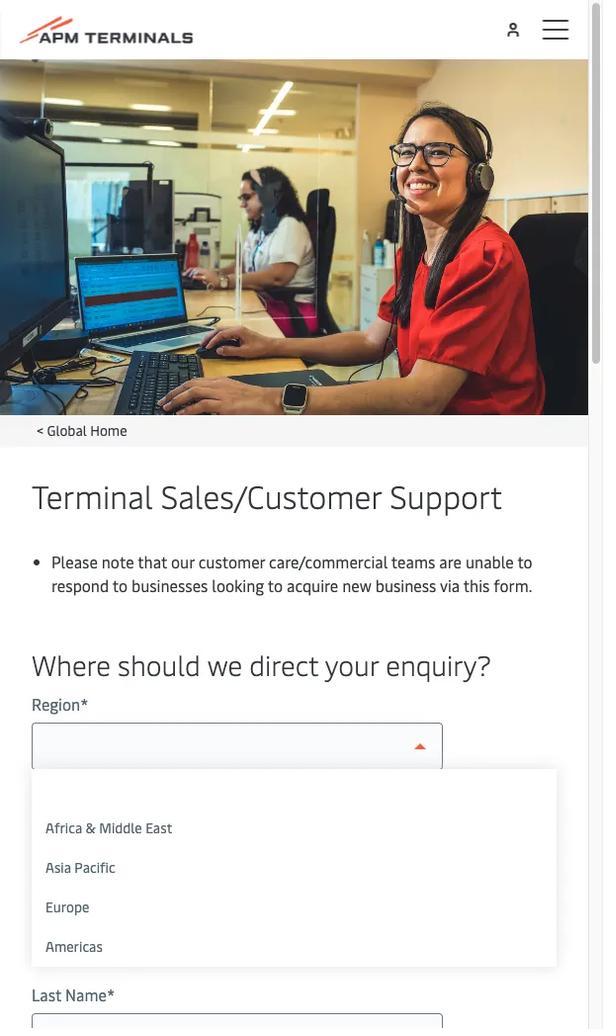 Task type: locate. For each thing, give the bounding box(es) containing it.
asia pacific option
[[32, 849, 557, 888]]

your
[[32, 819, 86, 857]]

customer
[[199, 551, 265, 572]]

east
[[146, 819, 172, 837]]

where
[[32, 646, 111, 684]]

americas
[[46, 937, 103, 956]]

last name
[[32, 984, 107, 1006]]

where should we direct your enquiry? region
[[32, 646, 492, 715]]

sales/customer
[[161, 474, 382, 517]]

list box
[[32, 770, 557, 968]]

name up europe
[[67, 867, 109, 888]]

terminal sales/customer support
[[32, 474, 503, 517]]

are
[[439, 551, 462, 572]]

europe option
[[32, 888, 557, 928]]

&
[[86, 819, 96, 837]]

pacific
[[75, 858, 115, 877]]

to right looking
[[268, 575, 283, 596]]

0 vertical spatial name
[[67, 867, 109, 888]]

enquiry?
[[386, 646, 492, 684]]

to down note at the bottom of the page
[[113, 575, 128, 596]]

name right the last
[[65, 984, 107, 1006]]

americas option
[[32, 928, 557, 968]]

that
[[138, 551, 167, 572]]

we
[[207, 646, 243, 684]]

europe
[[46, 898, 89, 917]]

<
[[37, 420, 44, 439]]

unable
[[466, 551, 514, 572]]

teams
[[392, 551, 436, 572]]

your details first name
[[32, 819, 177, 888]]

to up form.
[[518, 551, 533, 572]]

name
[[67, 867, 109, 888], [65, 984, 107, 1006]]

terminal
[[32, 474, 153, 517]]

care/commercial
[[269, 551, 388, 572]]

global
[[47, 420, 87, 439]]

please note that our customer care/commercial teams are unable to respond to businesses looking to acquire new business via this form.
[[51, 551, 533, 596]]

< global home
[[37, 420, 127, 439]]

option
[[32, 770, 557, 809]]

businesses
[[132, 575, 208, 596]]

First Name text field
[[32, 896, 443, 944]]

to
[[518, 551, 533, 572], [113, 575, 128, 596], [268, 575, 283, 596]]

Last Name text field
[[32, 1014, 443, 1030]]



Task type: describe. For each thing, give the bounding box(es) containing it.
list box containing africa & middle east
[[32, 770, 557, 968]]

1 vertical spatial name
[[65, 984, 107, 1006]]

africa & middle east option
[[32, 809, 557, 849]]

this
[[464, 575, 490, 596]]

name inside your details first name
[[67, 867, 109, 888]]

africa
[[46, 819, 82, 837]]

first
[[32, 867, 64, 888]]

middle
[[99, 819, 142, 837]]

support
[[390, 474, 503, 517]]

global home link
[[47, 420, 127, 439]]

region
[[32, 693, 80, 715]]

asia
[[46, 858, 71, 877]]

our
[[171, 551, 195, 572]]

via
[[440, 575, 460, 596]]

direct
[[250, 646, 319, 684]]

2 horizontal spatial to
[[518, 551, 533, 572]]

last
[[32, 984, 61, 1006]]

0 horizontal spatial to
[[113, 575, 128, 596]]

please
[[51, 551, 98, 572]]

home
[[90, 420, 127, 439]]

form.
[[494, 575, 533, 596]]

should
[[118, 646, 201, 684]]

apm stock global 500 image
[[0, 59, 589, 415]]

your
[[325, 646, 379, 684]]

business
[[376, 575, 437, 596]]

1 horizontal spatial to
[[268, 575, 283, 596]]

looking
[[212, 575, 264, 596]]

new
[[342, 575, 372, 596]]

note
[[102, 551, 134, 572]]

africa & middle east
[[46, 819, 172, 837]]

asia pacific
[[46, 858, 115, 877]]

respond
[[51, 575, 109, 596]]

details
[[93, 819, 177, 857]]

acquire
[[287, 575, 339, 596]]



Task type: vqa. For each thing, say whether or not it's contained in the screenshot.
Careers
no



